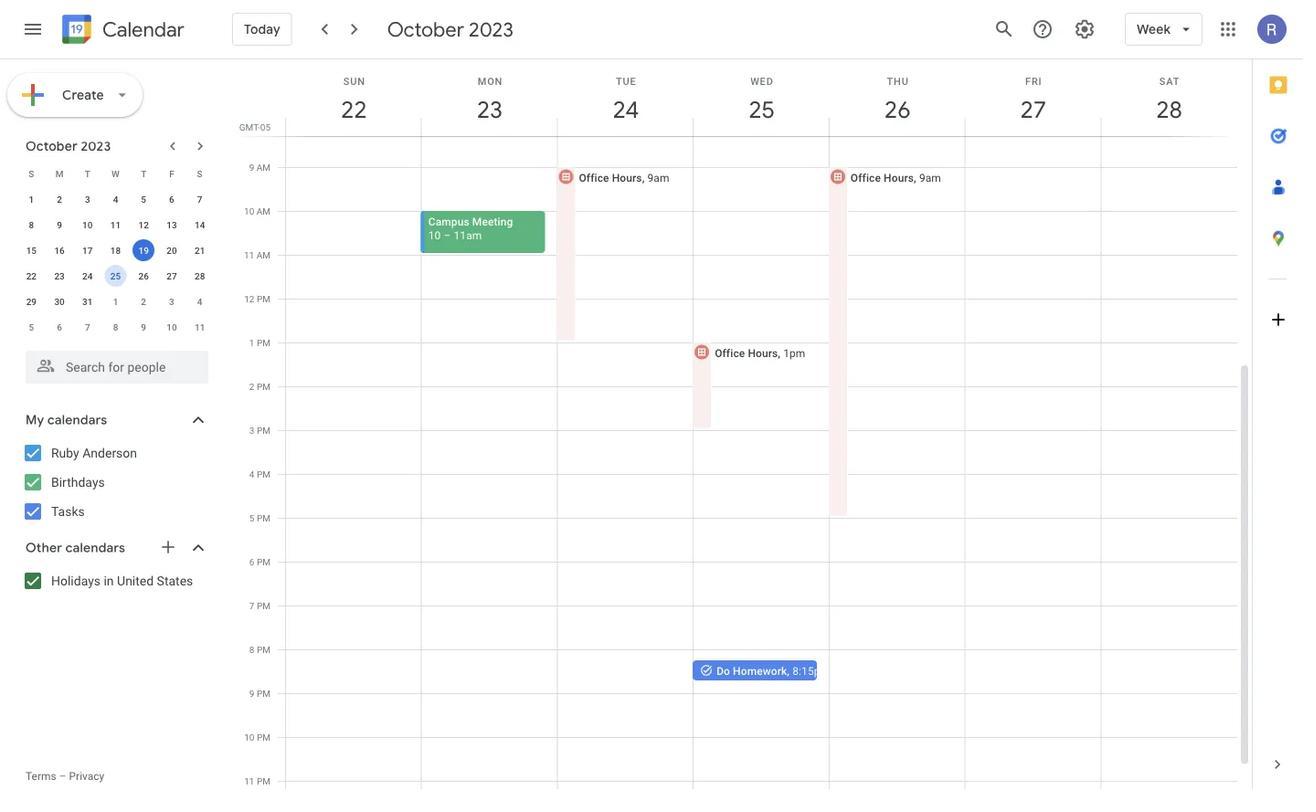 Task type: vqa. For each thing, say whether or not it's contained in the screenshot.
the February 25 element on the left
no



Task type: locate. For each thing, give the bounding box(es) containing it.
2 vertical spatial 8
[[249, 644, 255, 655]]

0 horizontal spatial –
[[59, 770, 66, 783]]

row down 18 element
[[17, 263, 214, 289]]

add other calendars image
[[159, 538, 177, 557]]

27 down fri
[[1019, 95, 1045, 125]]

today
[[244, 21, 280, 37]]

0 horizontal spatial 27
[[167, 271, 177, 281]]

0 horizontal spatial 5
[[29, 322, 34, 333]]

t left 'f'
[[141, 168, 146, 179]]

, down 24 link
[[642, 171, 645, 184]]

t
[[85, 168, 90, 179], [141, 168, 146, 179]]

2
[[57, 194, 62, 205], [141, 296, 146, 307], [249, 381, 255, 392]]

6 for 6 pm
[[249, 557, 255, 568]]

mon 23
[[476, 75, 503, 125]]

0 horizontal spatial 2
[[57, 194, 62, 205]]

8 for 8 pm
[[249, 644, 255, 655]]

0 vertical spatial 8
[[29, 219, 34, 230]]

row containing 8
[[17, 212, 214, 238]]

0 horizontal spatial 6
[[57, 322, 62, 333]]

12 inside grid
[[244, 293, 255, 304]]

9 pm
[[249, 688, 271, 699]]

1 horizontal spatial october
[[387, 16, 464, 42]]

sun
[[343, 75, 365, 87]]

8 inside grid
[[249, 644, 255, 655]]

2 pm from the top
[[257, 337, 271, 348]]

24
[[612, 95, 638, 125], [82, 271, 93, 281]]

november 7 element
[[77, 316, 98, 338]]

14 element
[[189, 214, 211, 236]]

pm down the 2 pm
[[257, 425, 271, 436]]

row containing s
[[17, 161, 214, 186]]

8 pm
[[249, 644, 271, 655]]

5 down 4 pm
[[249, 513, 255, 524]]

0 horizontal spatial 25
[[110, 271, 121, 281]]

2023 down create
[[81, 138, 111, 154]]

4 up 5 pm
[[249, 469, 255, 480]]

pm for 12 pm
[[257, 293, 271, 304]]

week
[[1137, 21, 1171, 37]]

pm down 1 pm
[[257, 381, 271, 392]]

8 down 7 pm
[[249, 644, 255, 655]]

pm up the 2 pm
[[257, 337, 271, 348]]

, left 1pm
[[778, 347, 781, 360]]

27 inside october 2023 grid
[[167, 271, 177, 281]]

am for 9 am
[[257, 162, 271, 173]]

week button
[[1125, 7, 1203, 51]]

states
[[157, 573, 193, 589]]

1 vertical spatial 1
[[113, 296, 118, 307]]

26 column header
[[829, 59, 966, 136]]

9am
[[647, 171, 669, 184], [919, 171, 941, 184]]

0 horizontal spatial 24
[[82, 271, 93, 281]]

9 for 9 am
[[249, 162, 254, 173]]

thu
[[887, 75, 909, 87]]

1 horizontal spatial 25
[[747, 95, 774, 125]]

6 row from the top
[[17, 289, 214, 314]]

3 am from the top
[[257, 249, 271, 260]]

0 vertical spatial 26
[[883, 95, 909, 125]]

am down 05
[[257, 162, 271, 173]]

pm up '6 pm'
[[257, 513, 271, 524]]

1 vertical spatial 2
[[141, 296, 146, 307]]

9am down 26 column header
[[919, 171, 941, 184]]

1 vertical spatial 26
[[138, 271, 149, 281]]

hours down 26 link
[[884, 171, 914, 184]]

0 horizontal spatial s
[[29, 168, 34, 179]]

1 horizontal spatial october 2023
[[387, 16, 514, 42]]

november 9 element
[[133, 316, 155, 338]]

s
[[29, 168, 34, 179], [197, 168, 203, 179]]

office hours , 9am
[[579, 171, 669, 184], [851, 171, 941, 184]]

11 down november 4 element
[[195, 322, 205, 333]]

6 pm from the top
[[257, 513, 271, 524]]

1 horizontal spatial hours
[[748, 347, 778, 360]]

5 row from the top
[[17, 263, 214, 289]]

0 horizontal spatial 26
[[138, 271, 149, 281]]

22 down sun
[[340, 95, 366, 125]]

birthdays
[[51, 475, 105, 490]]

10 up 17
[[82, 219, 93, 230]]

11 pm from the top
[[257, 732, 271, 743]]

15
[[26, 245, 37, 256]]

pm for 6 pm
[[257, 557, 271, 568]]

12 down 11 am
[[244, 293, 255, 304]]

1 9am from the left
[[647, 171, 669, 184]]

4 pm from the top
[[257, 425, 271, 436]]

2 vertical spatial 5
[[249, 513, 255, 524]]

0 vertical spatial 23
[[476, 95, 502, 125]]

terms link
[[26, 770, 56, 783]]

4 for 4 pm
[[249, 469, 255, 480]]

calendars
[[47, 412, 107, 429], [65, 540, 125, 557]]

12 up '19'
[[138, 219, 149, 230]]

pm for 9 pm
[[257, 688, 271, 699]]

0 horizontal spatial 7
[[85, 322, 90, 333]]

1pm
[[783, 347, 806, 360]]

10 up 11 pm
[[244, 732, 255, 743]]

row group
[[17, 186, 214, 340]]

1 horizontal spatial 24
[[612, 95, 638, 125]]

create button
[[7, 73, 142, 117]]

9 up 10 pm
[[249, 688, 255, 699]]

november 6 element
[[48, 316, 70, 338]]

1 horizontal spatial 5
[[141, 194, 146, 205]]

12 pm from the top
[[257, 776, 271, 787]]

0 vertical spatial 12
[[138, 219, 149, 230]]

2 horizontal spatial 8
[[249, 644, 255, 655]]

pm down 10 pm
[[257, 776, 271, 787]]

28 inside column header
[[1155, 95, 1181, 125]]

1 horizontal spatial s
[[197, 168, 203, 179]]

row up 18 element
[[17, 212, 214, 238]]

0 vertical spatial calendars
[[47, 412, 107, 429]]

7 for 7 pm
[[249, 600, 255, 611]]

pm
[[257, 293, 271, 304], [257, 337, 271, 348], [257, 381, 271, 392], [257, 425, 271, 436], [257, 469, 271, 480], [257, 513, 271, 524], [257, 557, 271, 568], [257, 600, 271, 611], [257, 644, 271, 655], [257, 688, 271, 699], [257, 732, 271, 743], [257, 776, 271, 787]]

3 pm from the top
[[257, 381, 271, 392]]

create
[[62, 87, 104, 103]]

1 horizontal spatial 1
[[113, 296, 118, 307]]

pm down 8 pm
[[257, 688, 271, 699]]

26 down '19'
[[138, 271, 149, 281]]

4 down 28 "element"
[[197, 296, 202, 307]]

18 element
[[105, 239, 127, 261]]

1 vertical spatial 5
[[29, 322, 34, 333]]

17
[[82, 245, 93, 256]]

9
[[249, 162, 254, 173], [57, 219, 62, 230], [141, 322, 146, 333], [249, 688, 255, 699]]

3 for 3 pm
[[249, 425, 255, 436]]

13
[[167, 219, 177, 230]]

10 down november 3 element
[[167, 322, 177, 333]]

mon
[[478, 75, 503, 87]]

homework
[[733, 665, 787, 678]]

1 row from the top
[[17, 161, 214, 186]]

1 horizontal spatial 8
[[113, 322, 118, 333]]

25 inside cell
[[110, 271, 121, 281]]

1 vertical spatial 7
[[85, 322, 90, 333]]

1 am from the top
[[257, 162, 271, 173]]

0 horizontal spatial office
[[579, 171, 609, 184]]

25 cell
[[102, 263, 130, 289]]

0 horizontal spatial office hours , 9am
[[579, 171, 669, 184]]

1 vertical spatial 25
[[110, 271, 121, 281]]

28 inside "element"
[[195, 271, 205, 281]]

1 vertical spatial 2023
[[81, 138, 111, 154]]

13 element
[[161, 214, 183, 236]]

row containing 22
[[17, 263, 214, 289]]

Search for people text field
[[37, 351, 197, 384]]

1 vertical spatial –
[[59, 770, 66, 783]]

grid containing 22
[[234, 59, 1252, 791]]

12 for 12
[[138, 219, 149, 230]]

22 inside 'element'
[[26, 271, 37, 281]]

11 down 10 am
[[244, 249, 254, 260]]

pm down 5 pm
[[257, 557, 271, 568]]

hours left 1pm
[[748, 347, 778, 360]]

office
[[579, 171, 609, 184], [851, 171, 881, 184], [715, 347, 745, 360]]

11 down 10 pm
[[244, 776, 255, 787]]

2 horizontal spatial 7
[[249, 600, 255, 611]]

28 down 21
[[195, 271, 205, 281]]

30 element
[[48, 291, 70, 313]]

0 vertical spatial 22
[[340, 95, 366, 125]]

8 down november 1 element
[[113, 322, 118, 333]]

4 up 11 element on the top
[[113, 194, 118, 205]]

27 inside column header
[[1019, 95, 1045, 125]]

28
[[1155, 95, 1181, 125], [195, 271, 205, 281]]

9 for november 9 element
[[141, 322, 146, 333]]

23 element
[[48, 265, 70, 287]]

8 up 15 element
[[29, 219, 34, 230]]

6 up 13 element
[[169, 194, 174, 205]]

2 vertical spatial 1
[[249, 337, 255, 348]]

12
[[138, 219, 149, 230], [244, 293, 255, 304]]

31 element
[[77, 291, 98, 313]]

2 up november 9 element
[[141, 296, 146, 307]]

9 down november 2 element
[[141, 322, 146, 333]]

row down "25" element
[[17, 289, 214, 314]]

5 inside grid
[[249, 513, 255, 524]]

7 for the november 7 element
[[85, 322, 90, 333]]

10 for november 10 element
[[167, 322, 177, 333]]

25 down wed
[[747, 95, 774, 125]]

2 t from the left
[[141, 168, 146, 179]]

october 2023
[[387, 16, 514, 42], [26, 138, 111, 154]]

october 2023 up the m
[[26, 138, 111, 154]]

2 vertical spatial 7
[[249, 600, 255, 611]]

24 down 17
[[82, 271, 93, 281]]

4 inside grid
[[249, 469, 255, 480]]

10
[[244, 206, 254, 217], [82, 219, 93, 230], [428, 229, 441, 242], [167, 322, 177, 333], [244, 732, 255, 743]]

1 vertical spatial calendars
[[65, 540, 125, 557]]

0 vertical spatial october
[[387, 16, 464, 42]]

office down 26 link
[[851, 171, 881, 184]]

2 horizontal spatial 2
[[249, 381, 255, 392]]

am
[[257, 162, 271, 173], [257, 206, 271, 217], [257, 249, 271, 260]]

row up 11 element on the top
[[17, 161, 214, 186]]

7 pm from the top
[[257, 557, 271, 568]]

25 link
[[741, 89, 783, 131]]

my calendars button
[[4, 406, 227, 435]]

hours down 24 link
[[612, 171, 642, 184]]

1 down 12 pm
[[249, 337, 255, 348]]

2 row from the top
[[17, 186, 214, 212]]

0 vertical spatial 2
[[57, 194, 62, 205]]

1 horizontal spatial –
[[444, 229, 451, 242]]

9 for 9 pm
[[249, 688, 255, 699]]

1 horizontal spatial 28
[[1155, 95, 1181, 125]]

3 down the 2 pm
[[249, 425, 255, 436]]

row containing 29
[[17, 289, 214, 314]]

11 for 11 element on the top
[[110, 219, 121, 230]]

row down w
[[17, 186, 214, 212]]

19
[[138, 245, 149, 256]]

23
[[476, 95, 502, 125], [54, 271, 65, 281]]

27 column header
[[965, 59, 1101, 136]]

2023 up mon
[[469, 16, 514, 42]]

25 down 18
[[110, 271, 121, 281]]

22 column header
[[285, 59, 422, 136]]

24 down tue
[[612, 95, 638, 125]]

pm down "9 pm"
[[257, 732, 271, 743]]

19, today element
[[133, 239, 155, 261]]

pm for 1 pm
[[257, 337, 271, 348]]

19 cell
[[130, 238, 158, 263]]

3 up the 10 element
[[85, 194, 90, 205]]

0 horizontal spatial october
[[26, 138, 78, 154]]

5
[[141, 194, 146, 205], [29, 322, 34, 333], [249, 513, 255, 524]]

8:15pm
[[793, 665, 830, 678]]

5 up 12 element
[[141, 194, 146, 205]]

1 horizontal spatial t
[[141, 168, 146, 179]]

10 up 11 am
[[244, 206, 254, 217]]

2 horizontal spatial 1
[[249, 337, 255, 348]]

– right terms
[[59, 770, 66, 783]]

1 horizontal spatial 7
[[197, 194, 202, 205]]

5 pm from the top
[[257, 469, 271, 480]]

w
[[112, 168, 120, 179]]

gmt-05
[[239, 122, 271, 133]]

do
[[717, 665, 730, 678]]

pm up "9 pm"
[[257, 644, 271, 655]]

23 down mon
[[476, 95, 502, 125]]

8 for november 8 element
[[113, 322, 118, 333]]

1 t from the left
[[85, 168, 90, 179]]

0 vertical spatial 28
[[1155, 95, 1181, 125]]

7 down 31 element on the top of page
[[85, 322, 90, 333]]

2 vertical spatial 3
[[249, 425, 255, 436]]

27 down 20
[[167, 271, 177, 281]]

1 horizontal spatial office hours , 9am
[[851, 171, 941, 184]]

s left the m
[[29, 168, 34, 179]]

am up 12 pm
[[257, 249, 271, 260]]

3
[[85, 194, 90, 205], [169, 296, 174, 307], [249, 425, 255, 436]]

1 horizontal spatial 3
[[169, 296, 174, 307]]

0 horizontal spatial 9am
[[647, 171, 669, 184]]

6
[[169, 194, 174, 205], [57, 322, 62, 333], [249, 557, 255, 568]]

10 pm from the top
[[257, 688, 271, 699]]

row
[[17, 161, 214, 186], [17, 186, 214, 212], [17, 212, 214, 238], [17, 238, 214, 263], [17, 263, 214, 289], [17, 289, 214, 314], [17, 314, 214, 340]]

28 down "sat"
[[1155, 95, 1181, 125]]

23 down the 16
[[54, 271, 65, 281]]

am for 11 am
[[257, 249, 271, 260]]

7 up 8 pm
[[249, 600, 255, 611]]

25
[[747, 95, 774, 125], [110, 271, 121, 281]]

3 down 27 element
[[169, 296, 174, 307]]

4 for november 4 element
[[197, 296, 202, 307]]

pm up 1 pm
[[257, 293, 271, 304]]

office hours , 9am down 24 link
[[579, 171, 669, 184]]

1 vertical spatial 27
[[167, 271, 177, 281]]

pm for 5 pm
[[257, 513, 271, 524]]

gmt-
[[239, 122, 260, 133]]

am down 9 am
[[257, 206, 271, 217]]

office hours , 9am down 26 link
[[851, 171, 941, 184]]

0 vertical spatial –
[[444, 229, 451, 242]]

1 up 15 element
[[29, 194, 34, 205]]

24 link
[[605, 89, 647, 131]]

–
[[444, 229, 451, 242], [59, 770, 66, 783]]

october 2023 up mon
[[387, 16, 514, 42]]

my calendars
[[26, 412, 107, 429]]

office down 24 link
[[579, 171, 609, 184]]

8 pm from the top
[[257, 600, 271, 611]]

row down november 1 element
[[17, 314, 214, 340]]

f
[[169, 168, 174, 179]]

grid
[[234, 59, 1252, 791]]

22 up the 29
[[26, 271, 37, 281]]

1 vertical spatial 3
[[169, 296, 174, 307]]

4 row from the top
[[17, 238, 214, 263]]

11 element
[[105, 214, 127, 236]]

1 vertical spatial 8
[[113, 322, 118, 333]]

0 vertical spatial 24
[[612, 95, 638, 125]]

,
[[642, 171, 645, 184], [914, 171, 916, 184], [778, 347, 781, 360], [787, 665, 790, 678]]

1 horizontal spatial 22
[[340, 95, 366, 125]]

26 inside column header
[[883, 95, 909, 125]]

7 up '14' element
[[197, 194, 202, 205]]

0 vertical spatial 5
[[141, 194, 146, 205]]

privacy
[[69, 770, 104, 783]]

1 inside grid
[[249, 337, 255, 348]]

12 element
[[133, 214, 155, 236]]

0 horizontal spatial 4
[[113, 194, 118, 205]]

0 vertical spatial 27
[[1019, 95, 1045, 125]]

other
[[26, 540, 62, 557]]

2 vertical spatial 4
[[249, 469, 255, 480]]

28 column header
[[1101, 59, 1237, 136]]

tue
[[616, 75, 636, 87]]

row down 11 element on the top
[[17, 238, 214, 263]]

24 element
[[77, 265, 98, 287]]

22
[[340, 95, 366, 125], [26, 271, 37, 281]]

other calendars
[[26, 540, 125, 557]]

6 up 7 pm
[[249, 557, 255, 568]]

2 vertical spatial am
[[257, 249, 271, 260]]

7 row from the top
[[17, 314, 214, 340]]

1 horizontal spatial 2
[[141, 296, 146, 307]]

row group containing 1
[[17, 186, 214, 340]]

2 vertical spatial 2
[[249, 381, 255, 392]]

0 horizontal spatial t
[[85, 168, 90, 179]]

pm up 8 pm
[[257, 600, 271, 611]]

0 horizontal spatial 28
[[195, 271, 205, 281]]

office left 1pm
[[715, 347, 745, 360]]

2 horizontal spatial hours
[[884, 171, 914, 184]]

calendars for my calendars
[[47, 412, 107, 429]]

27
[[1019, 95, 1045, 125], [167, 271, 177, 281]]

4
[[113, 194, 118, 205], [197, 296, 202, 307], [249, 469, 255, 480]]

5 down 29 element
[[29, 322, 34, 333]]

fri 27
[[1019, 75, 1045, 125]]

2 am from the top
[[257, 206, 271, 217]]

6 down 30 element at left
[[57, 322, 62, 333]]

12 inside october 2023 grid
[[138, 219, 149, 230]]

4 pm
[[249, 469, 271, 480]]

0 horizontal spatial 8
[[29, 219, 34, 230]]

16 element
[[48, 239, 70, 261]]

23 column header
[[421, 59, 558, 136]]

1 vertical spatial 12
[[244, 293, 255, 304]]

1 vertical spatial am
[[257, 206, 271, 217]]

1 horizontal spatial 6
[[169, 194, 174, 205]]

1 horizontal spatial 27
[[1019, 95, 1045, 125]]

26
[[883, 95, 909, 125], [138, 271, 149, 281]]

27 link
[[1012, 89, 1055, 131]]

0 vertical spatial 2023
[[469, 16, 514, 42]]

sat 28
[[1155, 75, 1181, 125]]

tab list
[[1253, 59, 1303, 739]]

hours
[[612, 171, 642, 184], [884, 171, 914, 184], [748, 347, 778, 360]]

2 9am from the left
[[919, 171, 941, 184]]

november 2 element
[[133, 291, 155, 313]]

9 down gmt-
[[249, 162, 254, 173]]

1 vertical spatial 22
[[26, 271, 37, 281]]

2 horizontal spatial 4
[[249, 469, 255, 480]]

calendars up ruby
[[47, 412, 107, 429]]

0 horizontal spatial 22
[[26, 271, 37, 281]]

0 vertical spatial 25
[[747, 95, 774, 125]]

12 pm
[[244, 293, 271, 304]]

pm for 7 pm
[[257, 600, 271, 611]]

t left w
[[85, 168, 90, 179]]

1 horizontal spatial 9am
[[919, 171, 941, 184]]

1 vertical spatial october 2023
[[26, 138, 111, 154]]

2 s from the left
[[197, 168, 203, 179]]

7
[[197, 194, 202, 205], [85, 322, 90, 333], [249, 600, 255, 611]]

6 pm
[[249, 557, 271, 568]]

0 vertical spatial am
[[257, 162, 271, 173]]

2 vertical spatial 6
[[249, 557, 255, 568]]

2 horizontal spatial 5
[[249, 513, 255, 524]]

calendars up 'in'
[[65, 540, 125, 557]]

s right 'f'
[[197, 168, 203, 179]]

2 down the m
[[57, 194, 62, 205]]

11 up 18
[[110, 219, 121, 230]]

calendars for other calendars
[[65, 540, 125, 557]]

1 up november 8 element
[[113, 296, 118, 307]]

26 inside october 2023 grid
[[138, 271, 149, 281]]

10 down campus
[[428, 229, 441, 242]]

9 pm from the top
[[257, 644, 271, 655]]

10 inside campus meeting 10 – 11am
[[428, 229, 441, 242]]

9am down the '24' column header
[[647, 171, 669, 184]]

– down campus
[[444, 229, 451, 242]]

3 row from the top
[[17, 212, 214, 238]]

0 vertical spatial 6
[[169, 194, 174, 205]]

november 10 element
[[161, 316, 183, 338]]

1 vertical spatial 24
[[82, 271, 93, 281]]

None search field
[[0, 344, 227, 384]]

27 element
[[161, 265, 183, 287]]

november 4 element
[[189, 291, 211, 313]]

november 11 element
[[189, 316, 211, 338]]

2 down 1 pm
[[249, 381, 255, 392]]

24 column header
[[557, 59, 694, 136]]

26 down thu on the right of page
[[883, 95, 909, 125]]

1 pm from the top
[[257, 293, 271, 304]]



Task type: describe. For each thing, give the bounding box(es) containing it.
, down 26 link
[[914, 171, 916, 184]]

november 8 element
[[105, 316, 127, 338]]

11am
[[454, 229, 482, 242]]

pm for 10 pm
[[257, 732, 271, 743]]

5 pm
[[249, 513, 271, 524]]

calendar heading
[[99, 17, 184, 42]]

pm for 11 pm
[[257, 776, 271, 787]]

meeting
[[472, 215, 513, 228]]

20 element
[[161, 239, 183, 261]]

pm for 4 pm
[[257, 469, 271, 480]]

24 inside october 2023 grid
[[82, 271, 93, 281]]

am for 10 am
[[257, 206, 271, 217]]

26 element
[[133, 265, 155, 287]]

1 vertical spatial october
[[26, 138, 78, 154]]

11 for 11 am
[[244, 249, 254, 260]]

my
[[26, 412, 44, 429]]

terms
[[26, 770, 56, 783]]

main drawer image
[[22, 18, 44, 40]]

in
[[104, 573, 114, 589]]

22 element
[[20, 265, 42, 287]]

1 for november 1 element
[[113, 296, 118, 307]]

sun 22
[[340, 75, 366, 125]]

settings menu image
[[1074, 18, 1096, 40]]

28 element
[[189, 265, 211, 287]]

21
[[195, 245, 205, 256]]

united
[[117, 573, 154, 589]]

2 for november 2 element
[[141, 296, 146, 307]]

, left the 8:15pm
[[787, 665, 790, 678]]

7 pm
[[249, 600, 271, 611]]

29 element
[[20, 291, 42, 313]]

tasks
[[51, 504, 85, 519]]

0 vertical spatial october 2023
[[387, 16, 514, 42]]

ruby
[[51, 446, 79, 461]]

11 pm
[[244, 776, 271, 787]]

ruby anderson
[[51, 446, 137, 461]]

pm for 3 pm
[[257, 425, 271, 436]]

23 link
[[469, 89, 511, 131]]

0 horizontal spatial october 2023
[[26, 138, 111, 154]]

do homework , 8:15pm
[[717, 665, 830, 678]]

14
[[195, 219, 205, 230]]

holidays
[[51, 573, 101, 589]]

10 element
[[77, 214, 98, 236]]

22 inside column header
[[340, 95, 366, 125]]

16
[[54, 245, 65, 256]]

20
[[167, 245, 177, 256]]

5 for 5 pm
[[249, 513, 255, 524]]

0 vertical spatial 7
[[197, 194, 202, 205]]

1 pm
[[249, 337, 271, 348]]

9 am
[[249, 162, 271, 173]]

25 column header
[[693, 59, 830, 136]]

thu 26
[[883, 75, 909, 125]]

3 for november 3 element
[[169, 296, 174, 307]]

sat
[[1160, 75, 1180, 87]]

anderson
[[82, 446, 137, 461]]

pm for 8 pm
[[257, 644, 271, 655]]

12 for 12 pm
[[244, 293, 255, 304]]

campus meeting 10 – 11am
[[428, 215, 513, 242]]

november 3 element
[[161, 291, 183, 313]]

9 up 16 'element'
[[57, 219, 62, 230]]

1 vertical spatial 23
[[54, 271, 65, 281]]

10 pm
[[244, 732, 271, 743]]

10 for the 10 element
[[82, 219, 93, 230]]

campus
[[428, 215, 469, 228]]

1 horizontal spatial 2023
[[469, 16, 514, 42]]

tue 24
[[612, 75, 638, 125]]

1 for 1 pm
[[249, 337, 255, 348]]

0 horizontal spatial 1
[[29, 194, 34, 205]]

privacy link
[[69, 770, 104, 783]]

28 link
[[1148, 89, 1190, 131]]

23 inside mon 23
[[476, 95, 502, 125]]

2 pm
[[249, 381, 271, 392]]

30
[[54, 296, 65, 307]]

today button
[[232, 7, 292, 51]]

terms – privacy
[[26, 770, 104, 783]]

22 link
[[333, 89, 375, 131]]

1 s from the left
[[29, 168, 34, 179]]

m
[[55, 168, 63, 179]]

office hours , 1pm
[[715, 347, 806, 360]]

my calendars list
[[4, 439, 227, 526]]

november 1 element
[[105, 291, 127, 313]]

3 pm
[[249, 425, 271, 436]]

29
[[26, 296, 37, 307]]

11 for november 11 element
[[195, 322, 205, 333]]

row containing 1
[[17, 186, 214, 212]]

wed 25
[[747, 75, 774, 125]]

october 2023 grid
[[17, 161, 214, 340]]

31
[[82, 296, 93, 307]]

calendar
[[102, 17, 184, 42]]

0 horizontal spatial hours
[[612, 171, 642, 184]]

november 5 element
[[20, 316, 42, 338]]

fri
[[1025, 75, 1042, 87]]

other calendars button
[[4, 534, 227, 563]]

5 for november 5 element
[[29, 322, 34, 333]]

10 for 10 pm
[[244, 732, 255, 743]]

25 inside 'wed 25'
[[747, 95, 774, 125]]

2 for 2 pm
[[249, 381, 255, 392]]

1 horizontal spatial office
[[715, 347, 745, 360]]

pm for 2 pm
[[257, 381, 271, 392]]

2 office hours , 9am from the left
[[851, 171, 941, 184]]

10 am
[[244, 206, 271, 217]]

calendar element
[[58, 11, 184, 51]]

2 horizontal spatial office
[[851, 171, 881, 184]]

holidays in united states
[[51, 573, 193, 589]]

0 horizontal spatial 3
[[85, 194, 90, 205]]

6 for november 6 element
[[57, 322, 62, 333]]

– inside campus meeting 10 – 11am
[[444, 229, 451, 242]]

15 element
[[20, 239, 42, 261]]

0 vertical spatial 4
[[113, 194, 118, 205]]

26 link
[[877, 89, 919, 131]]

row containing 5
[[17, 314, 214, 340]]

10 for 10 am
[[244, 206, 254, 217]]

0 horizontal spatial 2023
[[81, 138, 111, 154]]

1 office hours , 9am from the left
[[579, 171, 669, 184]]

24 inside column header
[[612, 95, 638, 125]]

05
[[260, 122, 271, 133]]

17 element
[[77, 239, 98, 261]]

wed
[[750, 75, 774, 87]]

row containing 15
[[17, 238, 214, 263]]

25 element
[[105, 265, 127, 287]]

21 element
[[189, 239, 211, 261]]

11 am
[[244, 249, 271, 260]]

18
[[110, 245, 121, 256]]

11 for 11 pm
[[244, 776, 255, 787]]



